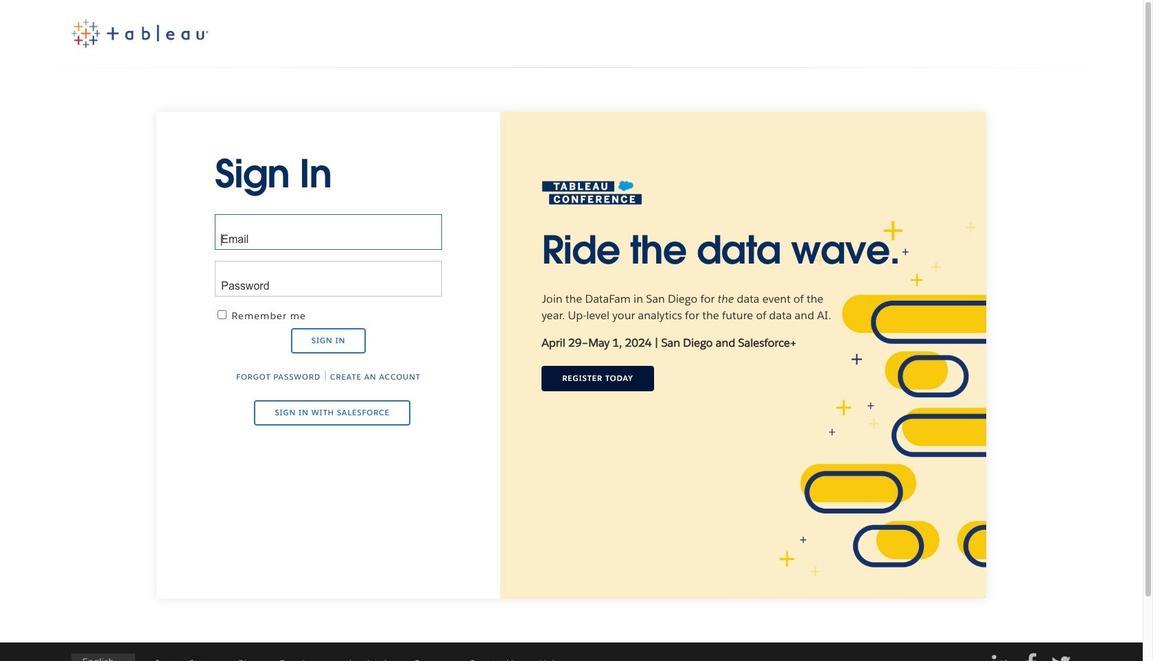 Task type: describe. For each thing, give the bounding box(es) containing it.
twitter image
[[1051, 654, 1072, 661]]

linkedin image
[[992, 654, 1011, 661]]

Password password field
[[215, 261, 442, 297]]

facebook image
[[1025, 654, 1038, 661]]

tableau conference image
[[542, 180, 643, 206]]



Task type: locate. For each thing, give the bounding box(es) containing it.
Email email field
[[215, 214, 442, 250]]

tableau software image
[[71, 19, 209, 48]]

None checkbox
[[218, 310, 227, 319]]



